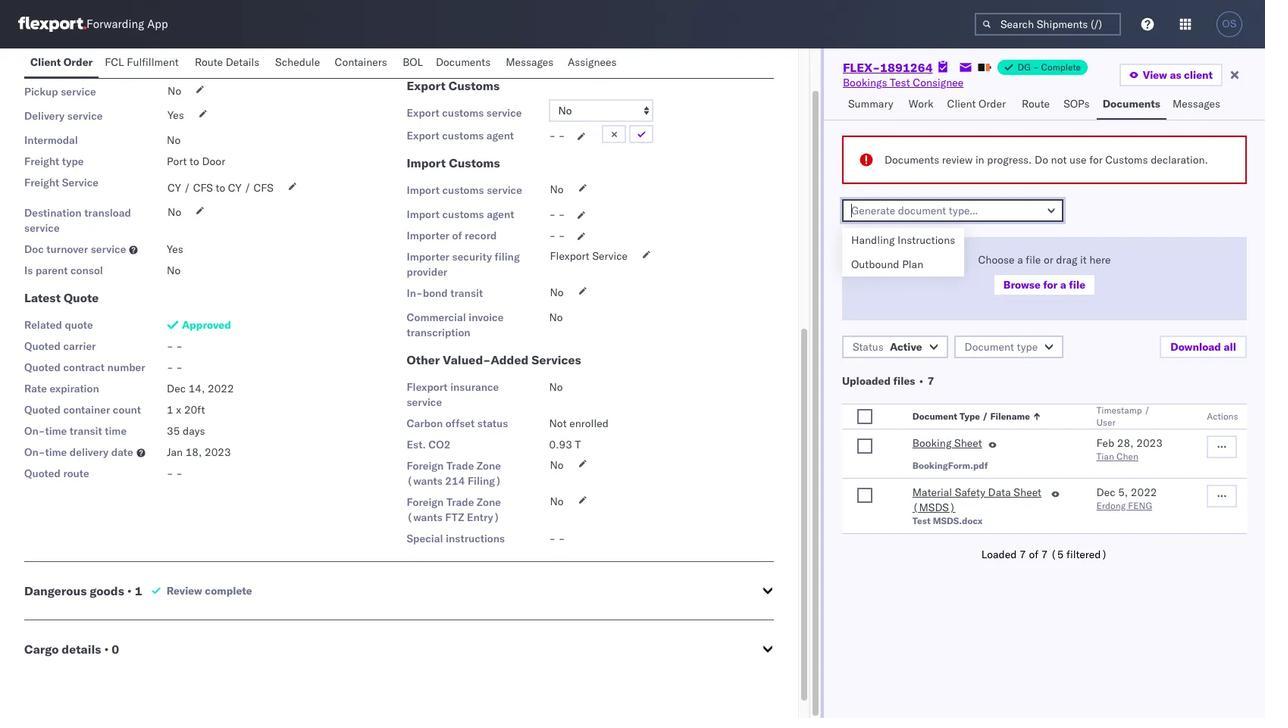 Task type: describe. For each thing, give the bounding box(es) containing it.
service for doc turnover service
[[91, 243, 126, 256]]

loaded
[[982, 548, 1017, 562]]

/ inside timestamp / user
[[1145, 405, 1150, 416]]

related
[[24, 318, 62, 332]]

1 horizontal spatial to
[[216, 181, 225, 195]]

quote
[[65, 318, 93, 332]]

importer security filing provider
[[407, 250, 520, 279]]

• for details
[[104, 642, 109, 657]]

view as client
[[1143, 68, 1213, 82]]

est.
[[407, 438, 426, 452]]

destination for destination transload service
[[24, 206, 82, 220]]

1 horizontal spatial 7
[[1020, 548, 1026, 562]]

0 vertical spatial yes
[[168, 108, 184, 122]]

0 horizontal spatial to
[[190, 155, 199, 168]]

type
[[960, 411, 980, 422]]

download all button
[[1160, 336, 1247, 359]]

provider
[[407, 265, 447, 279]]

uat freight partner
[[549, 52, 650, 65]]

1 vertical spatial of
[[1029, 548, 1039, 562]]

0 vertical spatial client
[[30, 55, 61, 69]]

security
[[452, 250, 492, 264]]

0 horizontal spatial a
[[1018, 253, 1023, 267]]

quoted contract number
[[24, 361, 145, 375]]

instructions
[[898, 234, 956, 247]]

file inside button
[[1069, 278, 1086, 292]]

importer for importer security filing provider
[[407, 250, 450, 264]]

214
[[445, 475, 465, 488]]

import customs service
[[407, 183, 522, 197]]

dec 5, 2022 erdong feng
[[1097, 486, 1157, 512]]

2022 for dec 14, 2022
[[208, 382, 234, 396]]

list box containing handling instructions
[[842, 228, 965, 277]]

1 vertical spatial client order
[[947, 97, 1006, 111]]

customs for import customs
[[449, 155, 500, 171]]

destination agent
[[407, 52, 494, 65]]

fcl
[[105, 55, 124, 69]]

quoted for quoted route
[[24, 467, 61, 481]]

document for document type / filename
[[913, 411, 958, 422]]

type for freight type
[[62, 155, 84, 168]]

export for export customs agent
[[407, 129, 439, 143]]

service for import customs service
[[487, 183, 522, 197]]

0 horizontal spatial file
[[1026, 253, 1041, 267]]

time for delivery
[[45, 446, 67, 459]]

browse for a file button
[[993, 274, 1096, 296]]

quoted carrier
[[24, 340, 96, 353]]

dec 14, 2022
[[167, 382, 234, 396]]

0 vertical spatial agent
[[467, 52, 494, 65]]

partner
[[611, 52, 650, 65]]

1 vertical spatial yes
[[167, 243, 183, 256]]

fulfillment
[[127, 55, 179, 69]]

0 vertical spatial documents
[[436, 55, 491, 69]]

agent for export customs
[[487, 129, 514, 143]]

freight for freight type
[[24, 155, 59, 168]]

intermodal
[[24, 133, 78, 147]]

approved
[[182, 318, 231, 332]]

client
[[1184, 68, 1213, 82]]

filtered)
[[1067, 548, 1108, 562]]

1 vertical spatial 1
[[167, 403, 173, 417]]

import customs
[[407, 155, 500, 171]]

type for document type
[[1017, 340, 1038, 354]]

0 horizontal spatial client order button
[[24, 49, 99, 78]]

cy / cfs to cy / cfs
[[168, 181, 274, 195]]

service down container count
[[61, 85, 96, 99]]

cargo
[[24, 642, 59, 657]]

forwarding
[[86, 17, 144, 31]]

freight for freight service
[[24, 176, 59, 190]]

forwarding app
[[86, 17, 168, 31]]

files
[[894, 375, 916, 388]]

consol
[[70, 264, 103, 278]]

7 for ∙
[[928, 375, 934, 388]]

summary
[[848, 97, 894, 111]]

agent for import customs
[[487, 208, 514, 221]]

route for route details
[[195, 55, 223, 69]]

1 vertical spatial order
[[979, 97, 1006, 111]]

progress.
[[987, 153, 1032, 167]]

active
[[890, 340, 922, 354]]

foreign trade zone (wants ftz entry)
[[407, 496, 501, 525]]

customs for export customs
[[449, 78, 500, 93]]

material safety data sheet (msds) link
[[913, 485, 1045, 516]]

1 vertical spatial client order button
[[941, 90, 1016, 120]]

special
[[407, 532, 443, 546]]

jan
[[167, 446, 183, 459]]

related quote
[[24, 318, 93, 332]]

0 horizontal spatial count
[[76, 61, 104, 74]]

review
[[167, 585, 202, 598]]

dg - complete
[[1018, 61, 1081, 73]]

view
[[1143, 68, 1168, 82]]

delivery
[[70, 446, 109, 459]]

0 vertical spatial order
[[63, 55, 93, 69]]

sops button
[[1058, 90, 1097, 120]]

latest
[[24, 290, 61, 306]]

erdong
[[1097, 500, 1126, 512]]

service for freight service
[[62, 176, 99, 190]]

quoted container count
[[24, 403, 141, 417]]

status
[[478, 417, 508, 431]]

container
[[63, 403, 110, 417]]

1 vertical spatial 1 x 20ft
[[167, 403, 205, 417]]

work
[[909, 97, 934, 111]]

plan
[[902, 258, 924, 271]]

2 horizontal spatial documents
[[1103, 97, 1161, 111]]

import for import customs service
[[407, 183, 440, 197]]

/ inside button
[[983, 411, 988, 422]]

complete
[[1041, 61, 1081, 73]]

0 vertical spatial 1
[[168, 60, 174, 74]]

1 horizontal spatial documents button
[[1097, 90, 1167, 120]]

import customs agent
[[407, 208, 514, 221]]

0 horizontal spatial sheet
[[955, 437, 982, 450]]

2 vertical spatial documents
[[885, 153, 940, 167]]

a inside browse for a file button
[[1061, 278, 1067, 292]]

zone for foreign trade zone (wants ftz entry)
[[477, 496, 501, 510]]

0 vertical spatial freight
[[572, 52, 609, 65]]

0 vertical spatial of
[[452, 229, 462, 243]]

2 vertical spatial 1
[[135, 584, 142, 599]]

2 cy from the left
[[228, 181, 242, 195]]

dec for dec 14, 2022
[[167, 382, 186, 396]]

other valued-added services
[[407, 353, 581, 368]]

outbound plan
[[851, 258, 924, 271]]

number
[[107, 361, 145, 375]]

material safety data sheet (msds)
[[913, 486, 1042, 515]]

download all
[[1171, 340, 1237, 354]]

tian
[[1097, 451, 1115, 463]]

added
[[491, 353, 529, 368]]

bookings test consignee link
[[843, 75, 964, 90]]

documents review in progress. do not use for customs declaration.
[[885, 153, 1209, 167]]

customs for import customs service
[[442, 183, 484, 197]]

door
[[202, 155, 225, 168]]

expiration
[[50, 382, 99, 396]]

status
[[853, 340, 884, 354]]

customs for export customs service
[[442, 106, 484, 120]]

2023 for feb 28, 2023 tian chen
[[1137, 437, 1163, 450]]

route button
[[1016, 90, 1058, 120]]

document type button
[[954, 336, 1064, 359]]

0 horizontal spatial messages button
[[500, 49, 562, 78]]

1 vertical spatial x
[[176, 403, 181, 417]]

0 vertical spatial documents button
[[430, 49, 500, 78]]

0 vertical spatial x
[[177, 60, 182, 74]]

bol button
[[397, 49, 430, 78]]

use
[[1070, 153, 1087, 167]]

7 for of
[[1042, 548, 1048, 562]]

1891264
[[880, 60, 933, 75]]

1 vertical spatial test
[[913, 516, 931, 527]]

chen
[[1117, 451, 1139, 463]]

schedule button
[[269, 49, 329, 78]]

container
[[24, 61, 73, 74]]

service down pickup service
[[67, 109, 103, 123]]

0 vertical spatial 20ft
[[185, 60, 206, 74]]

consignee
[[913, 76, 964, 89]]

goods
[[90, 584, 124, 599]]

assignees button
[[562, 49, 626, 78]]

2 cfs from the left
[[254, 181, 274, 195]]

flexport. image
[[18, 17, 86, 32]]

test inside 'bookings test consignee' link
[[890, 76, 910, 89]]

2022 for dec 5, 2022 erdong feng
[[1131, 486, 1157, 500]]



Task type: vqa. For each thing, say whether or not it's contained in the screenshot.


Task type: locate. For each thing, give the bounding box(es) containing it.
(wants for foreign trade zone (wants 214 filing)
[[407, 475, 443, 488]]

1 horizontal spatial •
[[127, 584, 132, 599]]

transload
[[84, 206, 131, 220]]

trade up ftz
[[447, 496, 474, 510]]

sheet inside material safety data sheet (msds)
[[1014, 486, 1042, 500]]

(wants inside foreign trade zone (wants ftz entry)
[[407, 511, 443, 525]]

import for import customs
[[407, 155, 446, 171]]

dec inside dec 5, 2022 erdong feng
[[1097, 486, 1116, 500]]

1 vertical spatial zone
[[477, 496, 501, 510]]

not
[[1051, 153, 1067, 167]]

zone up entry) at the bottom
[[477, 496, 501, 510]]

7 left (5
[[1042, 548, 1048, 562]]

dec
[[167, 382, 186, 396], [1097, 486, 1116, 500]]

feb 28, 2023 tian chen
[[1097, 437, 1163, 463]]

or
[[1044, 253, 1054, 267]]

documents down view
[[1103, 97, 1161, 111]]

1 vertical spatial count
[[113, 403, 141, 417]]

1 horizontal spatial cfs
[[254, 181, 274, 195]]

messages down client
[[1173, 97, 1221, 111]]

2023 right 28,
[[1137, 437, 1163, 450]]

1 import from the top
[[407, 155, 446, 171]]

complete
[[205, 585, 252, 598]]

type up freight service
[[62, 155, 84, 168]]

0 horizontal spatial for
[[1043, 278, 1058, 292]]

0 vertical spatial importer
[[407, 229, 450, 243]]

document inside button
[[965, 340, 1014, 354]]

0.93
[[549, 438, 572, 452]]

0 vertical spatial transit
[[451, 287, 483, 300]]

1 customs from the top
[[442, 106, 484, 120]]

14,
[[189, 382, 205, 396]]

2023
[[1137, 437, 1163, 450], [205, 446, 231, 459]]

0 horizontal spatial test
[[890, 76, 910, 89]]

service inside flexport insurance service
[[407, 396, 442, 409]]

bookingform.pdf
[[913, 460, 988, 472]]

0 vertical spatial 1 x 20ft
[[168, 60, 206, 74]]

export for export customs service
[[407, 106, 439, 120]]

importer inside importer security filing provider
[[407, 250, 450, 264]]

1 vertical spatial for
[[1043, 278, 1058, 292]]

on- up quoted route
[[24, 446, 45, 459]]

on- for on-time delivery date
[[24, 446, 45, 459]]

0 horizontal spatial •
[[104, 642, 109, 657]]

0 vertical spatial type
[[62, 155, 84, 168]]

messages
[[506, 55, 554, 69], [1173, 97, 1221, 111]]

is
[[24, 264, 33, 278]]

3 customs from the top
[[442, 183, 484, 197]]

1 vertical spatial import
[[407, 183, 440, 197]]

(5
[[1051, 548, 1064, 562]]

zone
[[477, 459, 501, 473], [477, 496, 501, 510]]

0 vertical spatial 2022
[[208, 382, 234, 396]]

count left fcl
[[76, 61, 104, 74]]

0 horizontal spatial client
[[30, 55, 61, 69]]

client order
[[30, 55, 93, 69], [947, 97, 1006, 111]]

time for transit
[[45, 425, 67, 438]]

customs for import customs agent
[[442, 208, 484, 221]]

route
[[63, 467, 89, 481]]

0 vertical spatial document
[[965, 340, 1014, 354]]

foreign for foreign trade zone (wants 214 filing)
[[407, 459, 444, 473]]

sops
[[1064, 97, 1090, 111]]

filename
[[991, 411, 1030, 422]]

filing)
[[468, 475, 502, 488]]

0 vertical spatial zone
[[477, 459, 501, 473]]

customs up the importer of record
[[442, 208, 484, 221]]

booking
[[913, 437, 952, 450]]

destination down freight service
[[24, 206, 82, 220]]

on- down rate
[[24, 425, 45, 438]]

export up 'import customs'
[[407, 129, 439, 143]]

choose
[[978, 253, 1015, 267]]

client order button down consignee
[[941, 90, 1016, 120]]

foreign for foreign trade zone (wants ftz entry)
[[407, 496, 444, 510]]

for right use
[[1090, 153, 1103, 167]]

1 vertical spatial export
[[407, 106, 439, 120]]

on-time delivery date
[[24, 446, 133, 459]]

client order down incoterms
[[30, 55, 93, 69]]

1 vertical spatial (wants
[[407, 511, 443, 525]]

0 vertical spatial client order
[[30, 55, 93, 69]]

1 vertical spatial flexport
[[407, 381, 448, 394]]

0 horizontal spatial transit
[[70, 425, 102, 438]]

review complete
[[167, 585, 252, 598]]

1 on- from the top
[[24, 425, 45, 438]]

documents left review
[[885, 153, 940, 167]]

time up quoted route
[[45, 446, 67, 459]]

1 vertical spatial freight
[[24, 155, 59, 168]]

Generate document type... text field
[[842, 199, 1064, 222]]

it
[[1080, 253, 1087, 267]]

quoted down rate
[[24, 403, 61, 417]]

0 horizontal spatial messages
[[506, 55, 554, 69]]

0 horizontal spatial dec
[[167, 382, 186, 396]]

days
[[183, 425, 205, 438]]

messages for bottom 'messages' button
[[1173, 97, 1221, 111]]

details
[[62, 642, 101, 657]]

document inside button
[[913, 411, 958, 422]]

uat freight partner link
[[549, 51, 670, 66]]

• for goods
[[127, 584, 132, 599]]

zone for foreign trade zone (wants 214 filing)
[[477, 459, 501, 473]]

7 right ∙
[[928, 375, 934, 388]]

0 horizontal spatial flexport
[[407, 381, 448, 394]]

trade inside foreign trade zone (wants 214 filing)
[[447, 459, 474, 473]]

flexport right filing
[[550, 249, 590, 263]]

declaration.
[[1151, 153, 1209, 167]]

freight right the uat
[[572, 52, 609, 65]]

client order button up pickup service
[[24, 49, 99, 78]]

0 vertical spatial destination
[[407, 52, 464, 65]]

0 vertical spatial dec
[[167, 382, 186, 396]]

2023 right 18,
[[205, 446, 231, 459]]

0 horizontal spatial cy
[[168, 181, 181, 195]]

2 importer from the top
[[407, 250, 450, 264]]

is parent consol
[[24, 264, 103, 278]]

transit for bond
[[451, 287, 483, 300]]

1 vertical spatial transit
[[70, 425, 102, 438]]

foreign up special
[[407, 496, 444, 510]]

0 vertical spatial messages button
[[500, 49, 562, 78]]

1 horizontal spatial for
[[1090, 153, 1103, 167]]

1 horizontal spatial sheet
[[1014, 486, 1042, 500]]

20ft
[[185, 60, 206, 74], [184, 403, 205, 417]]

foreign trade zone (wants 214 filing)
[[407, 459, 502, 488]]

fcl fulfillment button
[[99, 49, 189, 78]]

28,
[[1117, 437, 1134, 450]]

to down door
[[216, 181, 225, 195]]

• right goods
[[127, 584, 132, 599]]

1 vertical spatial foreign
[[407, 496, 444, 510]]

0 horizontal spatial cfs
[[193, 181, 213, 195]]

quoted down related
[[24, 340, 61, 353]]

quoted for quoted container count
[[24, 403, 61, 417]]

services
[[532, 353, 581, 368]]

Search Shipments (/) text field
[[975, 13, 1121, 36]]

import for import customs agent
[[407, 208, 440, 221]]

1 vertical spatial documents
[[1103, 97, 1161, 111]]

entry)
[[467, 511, 500, 525]]

1 quoted from the top
[[24, 340, 61, 353]]

customs up "export customs agent"
[[442, 106, 484, 120]]

sheet right "data"
[[1014, 486, 1042, 500]]

export for export customs
[[407, 78, 446, 93]]

dangerous
[[24, 584, 87, 599]]

4 customs from the top
[[442, 208, 484, 221]]

dg
[[1018, 61, 1031, 73]]

0.93 t
[[549, 438, 581, 452]]

3 quoted from the top
[[24, 403, 61, 417]]

2022 right the 14,
[[208, 382, 234, 396]]

1 up 35 on the left of page
[[167, 403, 173, 417]]

1 importer from the top
[[407, 229, 450, 243]]

0 vertical spatial client order button
[[24, 49, 99, 78]]

incoterms
[[24, 39, 74, 53]]

(wants left 214
[[407, 475, 443, 488]]

import up the importer of record
[[407, 208, 440, 221]]

(wants inside foreign trade zone (wants 214 filing)
[[407, 475, 443, 488]]

0 vertical spatial count
[[76, 61, 104, 74]]

x up 35 on the left of page
[[176, 403, 181, 417]]

customs up import customs agent
[[442, 183, 484, 197]]

0 vertical spatial import
[[407, 155, 446, 171]]

file down "it"
[[1069, 278, 1086, 292]]

2 export from the top
[[407, 106, 439, 120]]

turnover
[[47, 243, 88, 256]]

0 horizontal spatial document
[[913, 411, 958, 422]]

quoted up rate
[[24, 361, 61, 375]]

1 vertical spatial type
[[1017, 340, 1038, 354]]

1 vertical spatial service
[[592, 249, 628, 263]]

flexport service
[[550, 249, 628, 263]]

foreign inside foreign trade zone (wants 214 filing)
[[407, 459, 444, 473]]

5,
[[1118, 486, 1128, 500]]

service for flexport insurance service
[[407, 396, 442, 409]]

flexport down other
[[407, 381, 448, 394]]

1 horizontal spatial count
[[113, 403, 141, 417]]

test
[[890, 76, 910, 89], [913, 516, 931, 527]]

customs for export customs agent
[[442, 129, 484, 143]]

x down fob
[[177, 60, 182, 74]]

containers
[[335, 55, 387, 69]]

booking sheet link
[[913, 436, 982, 454]]

2022
[[208, 382, 234, 396], [1131, 486, 1157, 500]]

service up consol
[[91, 243, 126, 256]]

None checkbox
[[857, 409, 873, 425]]

1 vertical spatial documents button
[[1097, 90, 1167, 120]]

pickup
[[24, 85, 58, 99]]

valued-
[[443, 353, 491, 368]]

filing
[[495, 250, 520, 264]]

count right container
[[113, 403, 141, 417]]

on- for on-time transit time
[[24, 425, 45, 438]]

1 vertical spatial sheet
[[1014, 486, 1042, 500]]

1 horizontal spatial document
[[965, 340, 1014, 354]]

quoted
[[24, 340, 61, 353], [24, 361, 61, 375], [24, 403, 61, 417], [24, 467, 61, 481]]

1 horizontal spatial client
[[947, 97, 976, 111]]

1 horizontal spatial order
[[979, 97, 1006, 111]]

2 vertical spatial export
[[407, 129, 439, 143]]

in-
[[407, 287, 423, 300]]

1 zone from the top
[[477, 459, 501, 473]]

customs up import customs service
[[449, 155, 500, 171]]

1 horizontal spatial 2022
[[1131, 486, 1157, 500]]

1 vertical spatial dec
[[1097, 486, 1116, 500]]

document up booking
[[913, 411, 958, 422]]

0 vertical spatial a
[[1018, 253, 1023, 267]]

1 vertical spatial importer
[[407, 250, 450, 264]]

service for flexport service
[[592, 249, 628, 263]]

transit down importer security filing provider
[[451, 287, 483, 300]]

quoted for quoted carrier
[[24, 340, 61, 353]]

time up date
[[105, 425, 127, 438]]

dangerous goods • 1
[[24, 584, 142, 599]]

container count
[[24, 61, 104, 74]]

to right port
[[190, 155, 199, 168]]

2022 inside dec 5, 2022 erdong feng
[[1131, 486, 1157, 500]]

count
[[76, 61, 104, 74], [113, 403, 141, 417]]

a down drag
[[1061, 278, 1067, 292]]

1 x 20ft down fob
[[168, 60, 206, 74]]

customs up export customs service
[[449, 78, 500, 93]]

sheet down type
[[955, 437, 982, 450]]

messages for leftmost 'messages' button
[[506, 55, 554, 69]]

1 horizontal spatial route
[[1022, 97, 1050, 111]]

2 (wants from the top
[[407, 511, 443, 525]]

service for destination transload service
[[24, 221, 60, 235]]

1 vertical spatial •
[[104, 642, 109, 657]]

1 vertical spatial messages
[[1173, 97, 1221, 111]]

file left or
[[1026, 253, 1041, 267]]

bookings test consignee
[[843, 76, 964, 89]]

importer for importer of record
[[407, 229, 450, 243]]

service up the carbon
[[407, 396, 442, 409]]

export customs service
[[407, 106, 522, 120]]

destination inside the destination transload service
[[24, 206, 82, 220]]

client order down consignee
[[947, 97, 1006, 111]]

service up "export customs agent"
[[487, 106, 522, 120]]

2022 up feng
[[1131, 486, 1157, 500]]

- -
[[549, 129, 565, 143], [549, 208, 565, 221], [549, 229, 565, 243], [167, 340, 183, 353], [167, 361, 183, 375], [167, 467, 183, 481], [549, 532, 565, 546]]

1 vertical spatial file
[[1069, 278, 1086, 292]]

quoted for quoted contract number
[[24, 361, 61, 375]]

on-
[[24, 425, 45, 438], [24, 446, 45, 459]]

freight down freight type
[[24, 176, 59, 190]]

flexport for other valued-added services
[[407, 381, 448, 394]]

ftz
[[445, 511, 464, 525]]

0 vertical spatial for
[[1090, 153, 1103, 167]]

client down incoterms
[[30, 55, 61, 69]]

client
[[30, 55, 61, 69], [947, 97, 976, 111]]

1 cfs from the left
[[193, 181, 213, 195]]

test down 1891264
[[890, 76, 910, 89]]

test msds.docx
[[913, 516, 983, 527]]

trade for ftz
[[447, 496, 474, 510]]

browse
[[1004, 278, 1041, 292]]

1 horizontal spatial client order button
[[941, 90, 1016, 120]]

export customs agent
[[407, 129, 514, 143]]

1 x 20ft up 35 days
[[167, 403, 205, 417]]

dec for dec 5, 2022 erdong feng
[[1097, 486, 1116, 500]]

of down import customs agent
[[452, 229, 462, 243]]

export customs
[[407, 78, 500, 93]]

timestamp
[[1097, 405, 1142, 416]]

2 quoted from the top
[[24, 361, 61, 375]]

zone inside foreign trade zone (wants 214 filing)
[[477, 459, 501, 473]]

2 zone from the top
[[477, 496, 501, 510]]

import down 'import customs'
[[407, 183, 440, 197]]

flexport inside flexport insurance service
[[407, 381, 448, 394]]

1 horizontal spatial type
[[1017, 340, 1038, 354]]

1 horizontal spatial dec
[[1097, 486, 1116, 500]]

bond
[[423, 287, 448, 300]]

customs right use
[[1106, 153, 1148, 167]]

flexport insurance service
[[407, 381, 499, 409]]

1 export from the top
[[407, 78, 446, 93]]

import down "export customs agent"
[[407, 155, 446, 171]]

service up doc
[[24, 221, 60, 235]]

service for export customs service
[[487, 106, 522, 120]]

export down 'export customs'
[[407, 106, 439, 120]]

3 import from the top
[[407, 208, 440, 221]]

foreign down est. co2
[[407, 459, 444, 473]]

destination up 'export customs'
[[407, 52, 464, 65]]

1 horizontal spatial flexport
[[550, 249, 590, 263]]

1 vertical spatial destination
[[24, 206, 82, 220]]

document for document type
[[965, 340, 1014, 354]]

1 vertical spatial route
[[1022, 97, 1050, 111]]

trade up 214
[[447, 459, 474, 473]]

1 trade from the top
[[447, 459, 474, 473]]

in
[[976, 153, 985, 167]]

foreign inside foreign trade zone (wants ftz entry)
[[407, 496, 444, 510]]

0 horizontal spatial of
[[452, 229, 462, 243]]

messages button left assignees
[[500, 49, 562, 78]]

0 horizontal spatial documents button
[[430, 49, 500, 78]]

transit for time
[[70, 425, 102, 438]]

0 vertical spatial service
[[62, 176, 99, 190]]

trade for 214
[[447, 459, 474, 473]]

booking sheet
[[913, 437, 982, 450]]

0 vertical spatial file
[[1026, 253, 1041, 267]]

document type
[[965, 340, 1038, 354]]

0 vertical spatial export
[[407, 78, 446, 93]]

test down (msds)
[[913, 516, 931, 527]]

drag
[[1056, 253, 1078, 267]]

flex-1891264
[[843, 60, 933, 75]]

document up "document type / filename" button
[[965, 340, 1014, 354]]

4 quoted from the top
[[24, 467, 61, 481]]

0 vertical spatial foreign
[[407, 459, 444, 473]]

dec up erdong
[[1097, 486, 1116, 500]]

customs down export customs service
[[442, 129, 484, 143]]

1 vertical spatial messages button
[[1167, 90, 1229, 120]]

agent up 'export customs'
[[467, 52, 494, 65]]

zone up filing)
[[477, 459, 501, 473]]

2 import from the top
[[407, 183, 440, 197]]

flex-1891264 link
[[843, 60, 933, 75]]

trade inside foreign trade zone (wants ftz entry)
[[447, 496, 474, 510]]

2 vertical spatial agent
[[487, 208, 514, 221]]

type inside document type button
[[1017, 340, 1038, 354]]

documents button down view
[[1097, 90, 1167, 120]]

quoted route
[[24, 467, 89, 481]]

destination for destination agent
[[407, 52, 464, 65]]

est. co2
[[407, 438, 451, 452]]

port
[[167, 155, 187, 168]]

2023 inside feb 28, 2023 tian chen
[[1137, 437, 1163, 450]]

2 trade from the top
[[447, 496, 474, 510]]

details
[[226, 55, 260, 69]]

instructions
[[446, 532, 505, 546]]

service inside the destination transload service
[[24, 221, 60, 235]]

time up the on-time delivery date
[[45, 425, 67, 438]]

7 right loaded
[[1020, 548, 1026, 562]]

1 horizontal spatial client order
[[947, 97, 1006, 111]]

of left (5
[[1029, 548, 1039, 562]]

0 horizontal spatial type
[[62, 155, 84, 168]]

rate
[[24, 382, 47, 396]]

1 foreign from the top
[[407, 459, 444, 473]]

0 vertical spatial •
[[127, 584, 132, 599]]

documents button up export customs service
[[430, 49, 500, 78]]

0 vertical spatial on-
[[24, 425, 45, 438]]

data
[[988, 486, 1011, 500]]

importer
[[407, 229, 450, 243], [407, 250, 450, 264]]

for inside browse for a file button
[[1043, 278, 1058, 292]]

1 x 20ft
[[168, 60, 206, 74], [167, 403, 205, 417]]

handling instructions
[[851, 234, 956, 247]]

2 on- from the top
[[24, 446, 45, 459]]

for down or
[[1043, 278, 1058, 292]]

route down dg
[[1022, 97, 1050, 111]]

1 horizontal spatial 2023
[[1137, 437, 1163, 450]]

zone inside foreign trade zone (wants ftz entry)
[[477, 496, 501, 510]]

20ft down fob
[[185, 60, 206, 74]]

list box
[[842, 228, 965, 277]]

type down browse
[[1017, 340, 1038, 354]]

1 (wants from the top
[[407, 475, 443, 488]]

importer of record
[[407, 229, 497, 243]]

1 horizontal spatial of
[[1029, 548, 1039, 562]]

0 horizontal spatial client order
[[30, 55, 93, 69]]

flexport for importer security filing provider
[[550, 249, 590, 263]]

cargo details • 0
[[24, 642, 119, 657]]

(wants for foreign trade zone (wants ftz entry)
[[407, 511, 443, 525]]

t
[[575, 438, 581, 452]]

None checkbox
[[857, 439, 873, 454], [857, 488, 873, 503], [857, 439, 873, 454], [857, 488, 873, 503]]

(wants up special
[[407, 511, 443, 525]]

dec left the 14,
[[167, 382, 186, 396]]

documents up 'export customs'
[[436, 55, 491, 69]]

freight service
[[24, 176, 99, 190]]

2 foreign from the top
[[407, 496, 444, 510]]

freight down intermodal
[[24, 155, 59, 168]]

timestamp / user button
[[1094, 402, 1177, 429]]

timestamp / user
[[1097, 405, 1150, 428]]

1 vertical spatial 20ft
[[184, 403, 205, 417]]

route for route
[[1022, 97, 1050, 111]]

agent up record on the left of page
[[487, 208, 514, 221]]

route left the details
[[195, 55, 223, 69]]

transit down container
[[70, 425, 102, 438]]

1 right goods
[[135, 584, 142, 599]]

2 customs from the top
[[442, 129, 484, 143]]

20ft up days in the bottom left of the page
[[184, 403, 205, 417]]

agent down export customs service
[[487, 129, 514, 143]]

0 horizontal spatial destination
[[24, 206, 82, 220]]

1 horizontal spatial documents
[[885, 153, 940, 167]]

1 vertical spatial 2022
[[1131, 486, 1157, 500]]

0 vertical spatial route
[[195, 55, 223, 69]]

0 horizontal spatial order
[[63, 55, 93, 69]]

order left route button
[[979, 97, 1006, 111]]

export down 'bol'
[[407, 78, 446, 93]]

1 down fob
[[168, 60, 174, 74]]

1
[[168, 60, 174, 74], [167, 403, 173, 417], [135, 584, 142, 599]]

2023 for jan 18, 2023
[[205, 446, 231, 459]]

1 cy from the left
[[168, 181, 181, 195]]

3 export from the top
[[407, 129, 439, 143]]

1 horizontal spatial file
[[1069, 278, 1086, 292]]

no
[[168, 84, 181, 98], [167, 133, 181, 147], [550, 183, 564, 196], [168, 205, 181, 219], [167, 264, 181, 278], [550, 286, 564, 299], [549, 311, 563, 325], [549, 381, 563, 394], [550, 459, 564, 472], [550, 495, 564, 509]]



